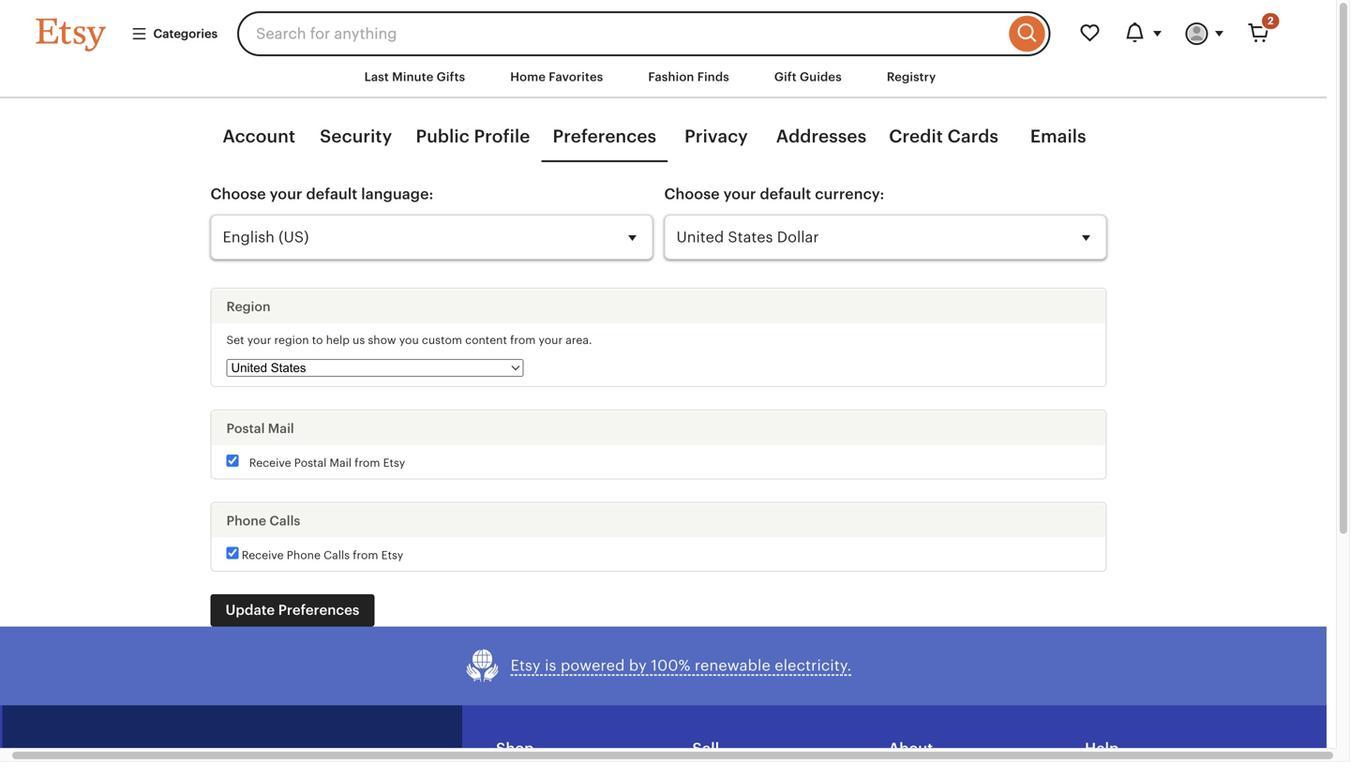 Task type: locate. For each thing, give the bounding box(es) containing it.
addresses
[[776, 126, 867, 146]]

by
[[629, 658, 647, 675]]

choose down account link
[[211, 186, 266, 202]]

your right set
[[247, 334, 271, 346]]

default
[[306, 186, 358, 202], [760, 186, 812, 202]]

preferences link
[[553, 124, 657, 149]]

choose down privacy link in the top right of the page
[[665, 186, 720, 202]]

postal
[[227, 421, 265, 436], [294, 457, 327, 469]]

None search field
[[237, 11, 1051, 56]]

from
[[510, 334, 536, 346], [355, 457, 380, 469], [353, 549, 378, 562]]

finds
[[698, 70, 730, 84]]

your
[[270, 186, 303, 202], [724, 186, 756, 202], [247, 334, 271, 346], [539, 334, 563, 346]]

1 choose from the left
[[211, 186, 266, 202]]

receive postal mail from etsy
[[249, 457, 405, 469]]

phone down phone calls
[[287, 549, 321, 562]]

to
[[312, 334, 323, 346]]

help
[[1085, 740, 1119, 757]]

credit cards link
[[889, 124, 999, 149]]

etsy is powered by 100% renewable electricity. button
[[466, 649, 852, 683]]

gift
[[775, 70, 797, 84]]

preferences button
[[542, 124, 668, 149]]

0 vertical spatial phone
[[227, 513, 266, 528]]

None submit
[[211, 594, 375, 627]]

categories
[[153, 27, 218, 41]]

0 vertical spatial etsy
[[383, 457, 405, 469]]

emails button
[[1010, 124, 1107, 149]]

minute
[[392, 70, 434, 84]]

receive right receive phone calls from etsy checkbox
[[242, 549, 284, 562]]

phone up receive phone calls from etsy checkbox
[[227, 513, 266, 528]]

electricity.
[[775, 658, 852, 675]]

your down account button
[[270, 186, 303, 202]]

receive for phone
[[242, 549, 284, 562]]

calls
[[270, 513, 301, 528], [324, 549, 350, 562]]

choose
[[211, 186, 266, 202], [665, 186, 720, 202]]

postal up phone calls
[[294, 457, 327, 469]]

etsy
[[383, 457, 405, 469], [381, 549, 404, 562], [511, 658, 541, 675]]

public profile button
[[405, 124, 542, 149]]

security link
[[320, 124, 392, 149]]

set your region to help us show you custom content from your area.
[[227, 334, 592, 346]]

favorites
[[549, 70, 603, 84]]

help
[[326, 334, 350, 346]]

1 vertical spatial etsy
[[381, 549, 404, 562]]

menu bar containing last minute gifts
[[2, 56, 1315, 99]]

2 vertical spatial etsy
[[511, 658, 541, 675]]

0 horizontal spatial postal
[[227, 421, 265, 436]]

1 horizontal spatial phone
[[287, 549, 321, 562]]

addresses link
[[776, 124, 867, 149]]

privacy link
[[685, 124, 748, 149]]

1 horizontal spatial default
[[760, 186, 812, 202]]

etsy for calls
[[381, 549, 404, 562]]

mail
[[268, 421, 294, 436], [330, 457, 352, 469]]

receive
[[249, 457, 291, 469], [242, 549, 284, 562]]

default left currency:
[[760, 186, 812, 202]]

calls down receive postal mail from etsy
[[324, 549, 350, 562]]

language:
[[361, 186, 434, 202]]

1 horizontal spatial calls
[[324, 549, 350, 562]]

0 horizontal spatial calls
[[270, 513, 301, 528]]

your down privacy button
[[724, 186, 756, 202]]

profile
[[474, 126, 530, 146]]

1 vertical spatial phone
[[287, 549, 321, 562]]

last minute gifts link
[[350, 60, 479, 94]]

1 default from the left
[[306, 186, 358, 202]]

addresses button
[[765, 124, 878, 149]]

region
[[274, 334, 309, 346]]

100%
[[651, 658, 691, 675]]

your for set your region to help us show you custom content from your area.
[[247, 334, 271, 346]]

menu bar
[[2, 56, 1315, 99]]

your for choose your default language:
[[270, 186, 303, 202]]

home
[[510, 70, 546, 84]]

etsy for mail
[[383, 457, 405, 469]]

1 vertical spatial calls
[[324, 549, 350, 562]]

postal mail
[[227, 421, 294, 436]]

1 vertical spatial mail
[[330, 457, 352, 469]]

receive down postal mail
[[249, 457, 291, 469]]

currency:
[[815, 186, 885, 202]]

phone
[[227, 513, 266, 528], [287, 549, 321, 562]]

calls up receive phone calls from etsy
[[270, 513, 301, 528]]

1 vertical spatial receive
[[242, 549, 284, 562]]

0 horizontal spatial default
[[306, 186, 358, 202]]

home favorites link
[[496, 60, 617, 94]]

shop
[[496, 740, 534, 757]]

0 horizontal spatial phone
[[227, 513, 266, 528]]

0 horizontal spatial choose
[[211, 186, 266, 202]]

postal up receive postal mail from etsy checkbox
[[227, 421, 265, 436]]

security
[[320, 126, 392, 146]]

0 vertical spatial receive
[[249, 457, 291, 469]]

us
[[353, 334, 365, 346]]

0 vertical spatial mail
[[268, 421, 294, 436]]

0 vertical spatial calls
[[270, 513, 301, 528]]

etsy is powered by 100% renewable electricity.
[[511, 658, 852, 675]]

2 vertical spatial from
[[353, 549, 378, 562]]

categories button
[[117, 17, 232, 51]]

1 horizontal spatial postal
[[294, 457, 327, 469]]

2
[[1268, 15, 1274, 27]]

1 vertical spatial from
[[355, 457, 380, 469]]

1 horizontal spatial choose
[[665, 186, 720, 202]]

region
[[227, 299, 271, 314]]

content
[[465, 334, 507, 346]]

privacy
[[685, 126, 748, 146]]

gifts
[[437, 70, 465, 84]]

public
[[416, 126, 470, 146]]

0 horizontal spatial mail
[[268, 421, 294, 436]]

default down security 'link'
[[306, 186, 358, 202]]

2 choose from the left
[[665, 186, 720, 202]]

2 link
[[1237, 11, 1282, 56]]

set
[[227, 334, 244, 346]]

2 default from the left
[[760, 186, 812, 202]]

your for choose your default currency:
[[724, 186, 756, 202]]



Task type: describe. For each thing, give the bounding box(es) containing it.
from for postal mail
[[355, 457, 380, 469]]

sell
[[693, 740, 720, 757]]

powered
[[561, 658, 625, 675]]

receive phone calls from etsy
[[242, 549, 404, 562]]

account link
[[223, 124, 296, 149]]

cards
[[948, 126, 999, 146]]

custom
[[422, 334, 462, 346]]

Receive Postal Mail from Etsy checkbox
[[227, 455, 239, 467]]

Search for anything text field
[[237, 11, 1005, 56]]

privacy button
[[668, 124, 765, 149]]

security button
[[308, 124, 405, 149]]

phone calls
[[227, 513, 301, 528]]

gift guides link
[[761, 60, 856, 94]]

1 horizontal spatial mail
[[330, 457, 352, 469]]

preferences
[[553, 126, 657, 146]]

choose your default language:
[[211, 186, 434, 202]]

account
[[223, 126, 296, 146]]

0 vertical spatial from
[[510, 334, 536, 346]]

gift guides
[[775, 70, 842, 84]]

public profile
[[416, 126, 530, 146]]

you
[[399, 334, 419, 346]]

fashion finds link
[[634, 60, 744, 94]]

from for phone calls
[[353, 549, 378, 562]]

last minute gifts
[[364, 70, 465, 84]]

your favorites tab list
[[211, 113, 1107, 162]]

categories banner
[[2, 0, 1315, 56]]

emails link
[[1031, 124, 1087, 149]]

none search field inside categories banner
[[237, 11, 1051, 56]]

default for language:
[[306, 186, 358, 202]]

credit cards button
[[878, 124, 1010, 149]]

registry
[[887, 70, 936, 84]]

emails
[[1031, 126, 1087, 146]]

credit
[[889, 126, 944, 146]]

choose your default currency:
[[665, 186, 885, 202]]

registry link
[[873, 60, 951, 94]]

1 vertical spatial postal
[[294, 457, 327, 469]]

Receive Phone Calls from Etsy checkbox
[[227, 547, 239, 559]]

show
[[368, 334, 396, 346]]

choose for choose your default language:
[[211, 186, 266, 202]]

default for currency:
[[760, 186, 812, 202]]

last
[[364, 70, 389, 84]]

public profile link
[[416, 124, 530, 149]]

renewable
[[695, 658, 771, 675]]

account button
[[211, 124, 308, 149]]

home favorites
[[510, 70, 603, 84]]

your left area.
[[539, 334, 563, 346]]

area.
[[566, 334, 592, 346]]

0 vertical spatial postal
[[227, 421, 265, 436]]

credit cards
[[889, 126, 999, 146]]

choose for choose your default currency:
[[665, 186, 720, 202]]

is
[[545, 658, 557, 675]]

guides
[[800, 70, 842, 84]]

etsy inside button
[[511, 658, 541, 675]]

receive for postal
[[249, 457, 291, 469]]

fashion
[[648, 70, 695, 84]]

about
[[889, 740, 934, 757]]

fashion finds
[[648, 70, 730, 84]]



Task type: vqa. For each thing, say whether or not it's contained in the screenshot.
or in DROPDOWN BUTTON
no



